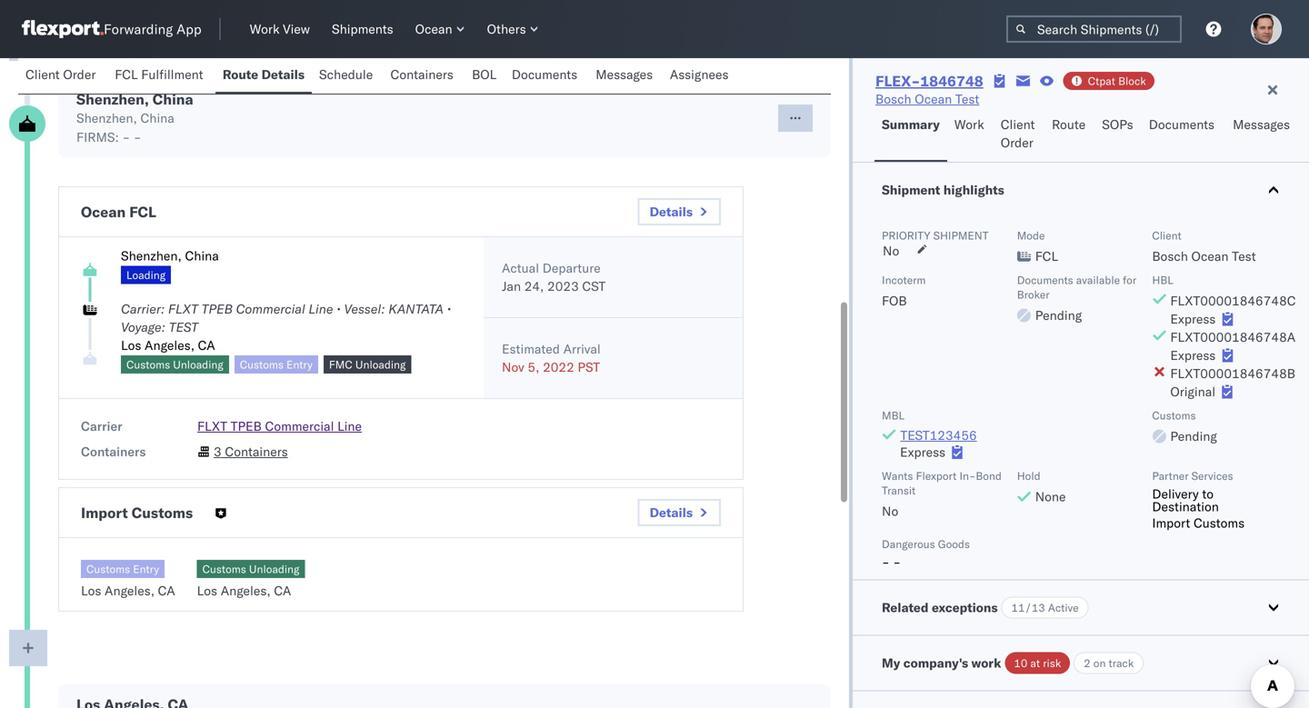 Task type: vqa. For each thing, say whether or not it's contained in the screenshot.
fourth 'Schedule Pickup from Los Angeles, CA' "button" from the bottom
no



Task type: describe. For each thing, give the bounding box(es) containing it.
2 horizontal spatial documents
[[1149, 116, 1215, 132]]

11/13 active
[[1012, 601, 1079, 615]]

0 horizontal spatial containers
[[81, 444, 146, 460]]

track
[[1109, 657, 1134, 670]]

related exceptions
[[882, 600, 998, 616]]

order inside client order
[[1001, 135, 1034, 151]]

customs for customs entry
[[240, 358, 284, 372]]

loading
[[126, 268, 166, 282]]

1 horizontal spatial messages button
[[1226, 108, 1300, 162]]

risk
[[1043, 657, 1062, 670]]

24,
[[525, 278, 544, 294]]

partner services delivery to destination import customs dangerous goods - -
[[882, 469, 1245, 570]]

customs for customs unloading
[[126, 358, 170, 372]]

1 details button from the top
[[638, 198, 721, 226]]

customs inside 'partner services delivery to destination import customs dangerous goods - -'
[[1194, 515, 1245, 531]]

on
[[1094, 657, 1106, 670]]

flex-1846748
[[876, 72, 984, 90]]

summary button
[[875, 108, 948, 162]]

actual
[[502, 260, 539, 276]]

voyage:
[[121, 319, 166, 335]]

0 horizontal spatial bosch
[[876, 91, 912, 107]]

1 vertical spatial flxt
[[197, 418, 227, 434]]

bosch ocean test
[[876, 91, 980, 107]]

1 vertical spatial messages
[[1233, 116, 1291, 132]]

services
[[1192, 469, 1234, 483]]

work view link
[[243, 17, 317, 41]]

1 vertical spatial tpeb
[[231, 418, 262, 434]]

1 vertical spatial details
[[650, 204, 693, 220]]

1 vertical spatial shenzhen,
[[76, 110, 137, 126]]

wants
[[882, 469, 914, 483]]

0 horizontal spatial import
[[81, 504, 128, 522]]

client inside 'client bosch ocean test incoterm fob'
[[1153, 229, 1182, 242]]

express for flxt00001846748c
[[1171, 311, 1216, 327]]

2 vertical spatial details
[[650, 505, 693, 521]]

wants flexport in-bond transit no
[[882, 469, 1002, 519]]

mode
[[1017, 229, 1045, 242]]

estimated
[[502, 341, 560, 357]]

1 vertical spatial fcl
[[129, 203, 156, 221]]

unloading for customs unloading los angeles, ca
[[249, 563, 300, 576]]

ocean button
[[408, 17, 473, 41]]

estimated arrival nov 5, 2022 pst
[[502, 341, 601, 375]]

transit
[[882, 484, 916, 498]]

assignees
[[670, 66, 729, 82]]

0 horizontal spatial messages
[[596, 66, 653, 82]]

containers inside button
[[391, 66, 454, 82]]

entry for customs entry los angeles, ca
[[133, 563, 159, 576]]

for
[[1123, 273, 1137, 287]]

pending for documents available for broker
[[1036, 307, 1083, 323]]

flexport
[[916, 469, 957, 483]]

ctpat
[[1088, 74, 1116, 88]]

los for customs entry los angeles, ca
[[81, 583, 101, 599]]

active
[[1049, 601, 1079, 615]]

1 vertical spatial china
[[141, 110, 174, 126]]

2 details button from the top
[[638, 499, 721, 527]]

customs for customs
[[1153, 409, 1196, 422]]

test inside bosch ocean test link
[[956, 91, 980, 107]]

bosch inside 'client bosch ocean test incoterm fob'
[[1153, 248, 1189, 264]]

shipments link
[[325, 17, 401, 41]]

1 horizontal spatial containers
[[225, 444, 288, 460]]

hbl
[[1153, 273, 1174, 287]]

hold
[[1017, 469, 1041, 483]]

firms:
[[76, 129, 119, 145]]

shipment highlights
[[882, 182, 1005, 198]]

jan
[[502, 278, 521, 294]]

forwarding app link
[[22, 20, 202, 38]]

shenzhen, for shenzhen, china shenzhen, china firms: - -
[[76, 90, 149, 108]]

documents available for broker
[[1017, 273, 1137, 302]]

customs entry
[[240, 358, 313, 372]]

1 vertical spatial documents button
[[1142, 108, 1226, 162]]

pst
[[578, 359, 600, 375]]

los angeles, ca
[[121, 337, 215, 353]]

customs entry los angeles, ca
[[81, 563, 175, 599]]

fmc
[[329, 358, 353, 372]]

bol button
[[465, 58, 505, 94]]

in-
[[960, 469, 976, 483]]

test123456
[[901, 427, 977, 443]]

bol
[[472, 66, 497, 82]]

containers button
[[383, 58, 465, 94]]

none
[[1036, 489, 1066, 505]]

11/13
[[1012, 601, 1046, 615]]

route for route
[[1052, 116, 1086, 132]]

1 horizontal spatial client order
[[1001, 116, 1036, 151]]

incoterm
[[882, 273, 926, 287]]

10 at risk
[[1014, 657, 1062, 670]]

documents inside the documents available for broker
[[1017, 273, 1074, 287]]

shipment
[[934, 229, 989, 242]]

china for shenzhen, china loading
[[185, 248, 219, 264]]

unloading for customs unloading
[[173, 358, 224, 372]]

client bosch ocean test incoterm fob
[[882, 229, 1257, 309]]

route details button
[[215, 58, 312, 94]]

work for work view
[[250, 21, 280, 37]]

entry for customs entry
[[287, 358, 313, 372]]

flex-1846748 link
[[876, 72, 984, 90]]

kantata
[[389, 301, 444, 317]]

flxt tpeb commercial line link
[[197, 418, 362, 434]]

to
[[1203, 486, 1214, 502]]

flex-
[[876, 72, 921, 90]]

flxt00001846748c
[[1171, 293, 1297, 309]]

2 • from the left
[[447, 301, 451, 317]]

0 horizontal spatial client order button
[[18, 58, 108, 94]]

customs for customs entry los angeles, ca
[[86, 563, 130, 576]]

my company's work
[[882, 655, 1002, 671]]

fcl for fcl
[[1036, 248, 1059, 264]]

original
[[1171, 384, 1216, 400]]

import customs
[[81, 504, 193, 522]]

1 vertical spatial commercial
[[265, 418, 334, 434]]

ocean fcl
[[81, 203, 156, 221]]

shipments
[[332, 21, 394, 37]]

customs unloading
[[126, 358, 224, 372]]

partner
[[1153, 469, 1189, 483]]

1 vertical spatial client
[[1001, 116, 1036, 132]]

china for shenzhen, china shenzhen, china firms: - -
[[153, 90, 193, 108]]

work button
[[948, 108, 994, 162]]

work view
[[250, 21, 310, 37]]

1 • from the left
[[337, 301, 341, 317]]



Task type: locate. For each thing, give the bounding box(es) containing it.
test123456 button
[[900, 427, 978, 443]]

customs inside 'customs entry los angeles, ca'
[[86, 563, 130, 576]]

documents button right sops at right
[[1142, 108, 1226, 162]]

0 horizontal spatial client order
[[25, 66, 96, 82]]

app
[[177, 20, 202, 38]]

unloading inside customs unloading los angeles, ca
[[249, 563, 300, 576]]

details
[[262, 66, 305, 82], [650, 204, 693, 220], [650, 505, 693, 521]]

1846748
[[921, 72, 984, 90]]

express up the 'original'
[[1171, 347, 1216, 363]]

tpeb up 3 containers
[[231, 418, 262, 434]]

bosch up hbl
[[1153, 248, 1189, 264]]

route for route details
[[223, 66, 258, 82]]

0 vertical spatial messages button
[[589, 58, 663, 94]]

documents
[[512, 66, 578, 82], [1149, 116, 1215, 132], [1017, 273, 1074, 287]]

cst
[[582, 278, 606, 294]]

no down the transit
[[882, 503, 899, 519]]

2 horizontal spatial containers
[[391, 66, 454, 82]]

shipment highlights button
[[853, 163, 1310, 217]]

import inside 'partner services delivery to destination import customs dangerous goods - -'
[[1153, 515, 1191, 531]]

order down flexport. "image"
[[63, 66, 96, 82]]

client down flexport. "image"
[[25, 66, 60, 82]]

2 vertical spatial client
[[1153, 229, 1182, 242]]

1 horizontal spatial client
[[1001, 116, 1036, 132]]

0 vertical spatial client
[[25, 66, 60, 82]]

pending
[[1036, 307, 1083, 323], [1171, 428, 1218, 444]]

unloading for fmc unloading
[[356, 358, 406, 372]]

0 vertical spatial documents button
[[505, 58, 589, 94]]

client
[[25, 66, 60, 82], [1001, 116, 1036, 132], [1153, 229, 1182, 242]]

0 vertical spatial no
[[883, 243, 900, 259]]

1 horizontal spatial bosch
[[1153, 248, 1189, 264]]

entry inside 'customs entry los angeles, ca'
[[133, 563, 159, 576]]

0 horizontal spatial route
[[223, 66, 258, 82]]

fcl fulfillment
[[115, 66, 203, 82]]

china down fcl fulfillment button
[[141, 110, 174, 126]]

1 horizontal spatial order
[[1001, 135, 1034, 151]]

ca for customs unloading los angeles, ca
[[274, 583, 291, 599]]

express
[[1171, 311, 1216, 327], [1171, 347, 1216, 363], [900, 444, 946, 460]]

flxt00001846748b
[[1171, 366, 1296, 382]]

line left vessel:
[[309, 301, 333, 317]]

0 horizontal spatial client
[[25, 66, 60, 82]]

commercial
[[236, 301, 305, 317], [265, 418, 334, 434]]

tpeb
[[201, 301, 233, 317], [231, 418, 262, 434]]

shenzhen, inside the shenzhen, china loading
[[121, 248, 182, 264]]

2 vertical spatial fcl
[[1036, 248, 1059, 264]]

forwarding
[[104, 20, 173, 38]]

documents button down others button
[[505, 58, 589, 94]]

shenzhen, for shenzhen, china loading
[[121, 248, 182, 264]]

0 horizontal spatial pending
[[1036, 307, 1083, 323]]

shenzhen, china shenzhen, china firms: - -
[[76, 90, 193, 145]]

0 vertical spatial commercial
[[236, 301, 305, 317]]

1 vertical spatial details button
[[638, 499, 721, 527]]

fcl inside button
[[115, 66, 138, 82]]

0 horizontal spatial work
[[250, 21, 280, 37]]

ctpat block
[[1088, 74, 1147, 88]]

2 horizontal spatial ca
[[274, 583, 291, 599]]

0 vertical spatial work
[[250, 21, 280, 37]]

tpeb inside carrier: flxt tpeb commercial line • vessel: kantata • voyage: test
[[201, 301, 233, 317]]

2023
[[548, 278, 579, 294]]

1 vertical spatial documents
[[1149, 116, 1215, 132]]

pending up services
[[1171, 428, 1218, 444]]

1 horizontal spatial pending
[[1171, 428, 1218, 444]]

0 horizontal spatial messages button
[[589, 58, 663, 94]]

0 vertical spatial entry
[[287, 358, 313, 372]]

available
[[1077, 273, 1121, 287]]

flxt00001846748a
[[1171, 329, 1296, 345]]

1 horizontal spatial work
[[955, 116, 985, 132]]

ocean up flxt00001846748c
[[1192, 248, 1229, 264]]

0 horizontal spatial •
[[337, 301, 341, 317]]

import down destination
[[1153, 515, 1191, 531]]

1 vertical spatial bosch
[[1153, 248, 1189, 264]]

ca inside customs unloading los angeles, ca
[[274, 583, 291, 599]]

0 vertical spatial client order
[[25, 66, 96, 82]]

documents button
[[505, 58, 589, 94], [1142, 108, 1226, 162]]

2 horizontal spatial unloading
[[356, 358, 406, 372]]

summary
[[882, 116, 940, 132]]

los down the import customs
[[81, 583, 101, 599]]

others button
[[480, 17, 546, 41]]

0 vertical spatial test
[[956, 91, 980, 107]]

arrival
[[564, 341, 601, 357]]

0 horizontal spatial order
[[63, 66, 96, 82]]

2 vertical spatial shenzhen,
[[121, 248, 182, 264]]

fmc unloading
[[329, 358, 406, 372]]

customs inside customs unloading los angeles, ca
[[203, 563, 246, 576]]

0 vertical spatial line
[[309, 301, 333, 317]]

0 horizontal spatial los
[[81, 583, 101, 599]]

1 vertical spatial entry
[[133, 563, 159, 576]]

1 horizontal spatial route
[[1052, 116, 1086, 132]]

china up the test
[[185, 248, 219, 264]]

express down test123456 on the bottom of page
[[900, 444, 946, 460]]

nov
[[502, 359, 525, 375]]

test down "1846748"
[[956, 91, 980, 107]]

los for customs unloading los angeles, ca
[[197, 583, 217, 599]]

work
[[972, 655, 1002, 671]]

los right 'customs entry los angeles, ca'
[[197, 583, 217, 599]]

1 vertical spatial line
[[337, 418, 362, 434]]

fcl up the shenzhen, china loading
[[129, 203, 156, 221]]

1 vertical spatial messages button
[[1226, 108, 1300, 162]]

0 vertical spatial order
[[63, 66, 96, 82]]

2022
[[543, 359, 575, 375]]

los inside customs unloading los angeles, ca
[[197, 583, 217, 599]]

0 vertical spatial pending
[[1036, 307, 1083, 323]]

others
[[487, 21, 526, 37]]

route left sops at right
[[1052, 116, 1086, 132]]

ocean
[[415, 21, 453, 37], [915, 91, 953, 107], [81, 203, 126, 221], [1192, 248, 1229, 264]]

ca for customs entry los angeles, ca
[[158, 583, 175, 599]]

exceptions
[[932, 600, 998, 616]]

import up 'customs entry los angeles, ca'
[[81, 504, 128, 522]]

1 vertical spatial work
[[955, 116, 985, 132]]

ocean down flex-1846748 link at the right of page
[[915, 91, 953, 107]]

0 vertical spatial shenzhen,
[[76, 90, 149, 108]]

goods
[[938, 538, 970, 551]]

test
[[956, 91, 980, 107], [1233, 248, 1257, 264]]

assignees button
[[663, 58, 740, 94]]

los
[[121, 337, 141, 353], [81, 583, 101, 599], [197, 583, 217, 599]]

0 vertical spatial route
[[223, 66, 258, 82]]

highlights
[[944, 182, 1005, 198]]

customs unloading los angeles, ca
[[197, 563, 300, 599]]

1 vertical spatial pending
[[1171, 428, 1218, 444]]

1 vertical spatial client order button
[[994, 108, 1045, 162]]

fulfillment
[[141, 66, 203, 82]]

client order button down flexport. "image"
[[18, 58, 108, 94]]

3 containers
[[214, 444, 288, 460]]

0 horizontal spatial test
[[956, 91, 980, 107]]

bosch down flex-
[[876, 91, 912, 107]]

commercial up 3 containers
[[265, 418, 334, 434]]

details button
[[638, 198, 721, 226], [638, 499, 721, 527]]

bosch
[[876, 91, 912, 107], [1153, 248, 1189, 264]]

0 vertical spatial client order button
[[18, 58, 108, 94]]

flxt inside carrier: flxt tpeb commercial line • vessel: kantata • voyage: test
[[168, 301, 198, 317]]

los inside 'customs entry los angeles, ca'
[[81, 583, 101, 599]]

documents up broker
[[1017, 273, 1074, 287]]

2 horizontal spatial los
[[197, 583, 217, 599]]

0 vertical spatial express
[[1171, 311, 1216, 327]]

0 vertical spatial messages
[[596, 66, 653, 82]]

2 vertical spatial documents
[[1017, 273, 1074, 287]]

flxt tpeb commercial line
[[197, 418, 362, 434]]

dangerous
[[882, 538, 936, 551]]

1 horizontal spatial ca
[[198, 337, 215, 353]]

work left view
[[250, 21, 280, 37]]

angeles, inside customs unloading los angeles, ca
[[221, 583, 271, 599]]

tpeb up los angeles, ca
[[201, 301, 233, 317]]

entry left fmc
[[287, 358, 313, 372]]

related
[[882, 600, 929, 616]]

1 horizontal spatial entry
[[287, 358, 313, 372]]

work down "1846748"
[[955, 116, 985, 132]]

1 horizontal spatial documents
[[1017, 273, 1074, 287]]

0 vertical spatial details button
[[638, 198, 721, 226]]

1 horizontal spatial client order button
[[994, 108, 1045, 162]]

client order down flexport. "image"
[[25, 66, 96, 82]]

0 horizontal spatial entry
[[133, 563, 159, 576]]

import
[[81, 504, 128, 522], [1153, 515, 1191, 531]]

Search Shipments (/) text field
[[1007, 15, 1182, 43]]

vessel:
[[344, 301, 385, 317]]

2 on track
[[1084, 657, 1134, 670]]

angeles, for customs entry los angeles, ca
[[105, 583, 155, 599]]

work inside "button"
[[955, 116, 985, 132]]

fcl up shenzhen, china shenzhen, china firms: - -
[[115, 66, 138, 82]]

client order button up highlights in the right of the page
[[994, 108, 1045, 162]]

fcl down mode at the right top of the page
[[1036, 248, 1059, 264]]

shenzhen,
[[76, 90, 149, 108], [76, 110, 137, 126], [121, 248, 182, 264]]

details inside button
[[262, 66, 305, 82]]

0 vertical spatial documents
[[512, 66, 578, 82]]

fob
[[882, 293, 907, 309]]

10
[[1014, 657, 1028, 670]]

entry down the import customs
[[133, 563, 159, 576]]

client order right work "button"
[[1001, 116, 1036, 151]]

china down 'fulfillment'
[[153, 90, 193, 108]]

broker
[[1017, 288, 1050, 302]]

route details
[[223, 66, 305, 82]]

los down voyage: in the top left of the page
[[121, 337, 141, 353]]

2 vertical spatial china
[[185, 248, 219, 264]]

customs
[[126, 358, 170, 372], [240, 358, 284, 372], [1153, 409, 1196, 422], [132, 504, 193, 522], [1194, 515, 1245, 531], [86, 563, 130, 576], [203, 563, 246, 576]]

forwarding app
[[104, 20, 202, 38]]

0 vertical spatial china
[[153, 90, 193, 108]]

fcl fulfillment button
[[108, 58, 215, 94]]

route
[[223, 66, 258, 82], [1052, 116, 1086, 132]]

ocean down firms:
[[81, 203, 126, 221]]

0 vertical spatial flxt
[[168, 301, 198, 317]]

ocean inside 'client bosch ocean test incoterm fob'
[[1192, 248, 1229, 264]]

ca
[[198, 337, 215, 353], [158, 583, 175, 599], [274, 583, 291, 599]]

flxt up 3
[[197, 418, 227, 434]]

1 vertical spatial test
[[1233, 248, 1257, 264]]

commercial inside carrier: flxt tpeb commercial line • vessel: kantata • voyage: test
[[236, 301, 305, 317]]

containers down carrier
[[81, 444, 146, 460]]

5,
[[528, 359, 540, 375]]

2 horizontal spatial client
[[1153, 229, 1182, 242]]

shenzhen, china loading
[[121, 248, 219, 282]]

1 horizontal spatial unloading
[[249, 563, 300, 576]]

0 vertical spatial details
[[262, 66, 305, 82]]

schedule button
[[312, 58, 383, 94]]

1 vertical spatial route
[[1052, 116, 1086, 132]]

containers down flxt tpeb commercial line
[[225, 444, 288, 460]]

express for flxt00001846748a
[[1171, 347, 1216, 363]]

flexport. image
[[22, 20, 104, 38]]

0 horizontal spatial unloading
[[173, 358, 224, 372]]

1 vertical spatial client order
[[1001, 116, 1036, 151]]

at
[[1031, 657, 1041, 670]]

containers down ocean button
[[391, 66, 454, 82]]

order right work "button"
[[1001, 135, 1034, 151]]

0 vertical spatial tpeb
[[201, 301, 233, 317]]

1 vertical spatial order
[[1001, 135, 1034, 151]]

carrier: flxt tpeb commercial line • vessel: kantata • voyage: test
[[121, 301, 451, 335]]

no
[[883, 243, 900, 259], [882, 503, 899, 519]]

angeles, for customs unloading los angeles, ca
[[221, 583, 271, 599]]

mbl
[[882, 409, 905, 422]]

no inside wants flexport in-bond transit no
[[882, 503, 899, 519]]

client right work "button"
[[1001, 116, 1036, 132]]

1 vertical spatial express
[[1171, 347, 1216, 363]]

bosch ocean test link
[[876, 90, 980, 108]]

0 vertical spatial fcl
[[115, 66, 138, 82]]

pending down broker
[[1036, 307, 1083, 323]]

1 vertical spatial no
[[882, 503, 899, 519]]

work for work
[[955, 116, 985, 132]]

documents down others button
[[512, 66, 578, 82]]

1 horizontal spatial •
[[447, 301, 451, 317]]

fcl for fcl fulfillment
[[115, 66, 138, 82]]

flxt up the test
[[168, 301, 198, 317]]

1 horizontal spatial messages
[[1233, 116, 1291, 132]]

0 horizontal spatial documents
[[512, 66, 578, 82]]

express up 'flxt00001846748a'
[[1171, 311, 1216, 327]]

• left vessel:
[[337, 301, 341, 317]]

pending for customs
[[1171, 428, 1218, 444]]

ocean inside button
[[415, 21, 453, 37]]

0 horizontal spatial documents button
[[505, 58, 589, 94]]

actual departure jan 24, 2023 cst
[[502, 260, 606, 294]]

test up flxt00001846748c
[[1233, 248, 1257, 264]]

1 horizontal spatial line
[[337, 418, 362, 434]]

destination
[[1153, 499, 1220, 515]]

documents right sops at right
[[1149, 116, 1215, 132]]

client up hbl
[[1153, 229, 1182, 242]]

• right kantata
[[447, 301, 451, 317]]

0 vertical spatial bosch
[[876, 91, 912, 107]]

customs for customs unloading los angeles, ca
[[203, 563, 246, 576]]

angeles, inside 'customs entry los angeles, ca'
[[105, 583, 155, 599]]

2 vertical spatial express
[[900, 444, 946, 460]]

ca inside 'customs entry los angeles, ca'
[[158, 583, 175, 599]]

line inside carrier: flxt tpeb commercial line • vessel: kantata • voyage: test
[[309, 301, 333, 317]]

0 horizontal spatial ca
[[158, 583, 175, 599]]

commercial up customs entry
[[236, 301, 305, 317]]

shipment
[[882, 182, 941, 198]]

block
[[1119, 74, 1147, 88]]

no down priority
[[883, 243, 900, 259]]

ocean up containers button
[[415, 21, 453, 37]]

2
[[1084, 657, 1091, 670]]

route down 'work view' link
[[223, 66, 258, 82]]

china inside the shenzhen, china loading
[[185, 248, 219, 264]]

test inside 'client bosch ocean test incoterm fob'
[[1233, 248, 1257, 264]]

1 horizontal spatial los
[[121, 337, 141, 353]]

1 horizontal spatial import
[[1153, 515, 1191, 531]]

line down fmc
[[337, 418, 362, 434]]

sops button
[[1095, 108, 1142, 162]]

0 horizontal spatial line
[[309, 301, 333, 317]]



